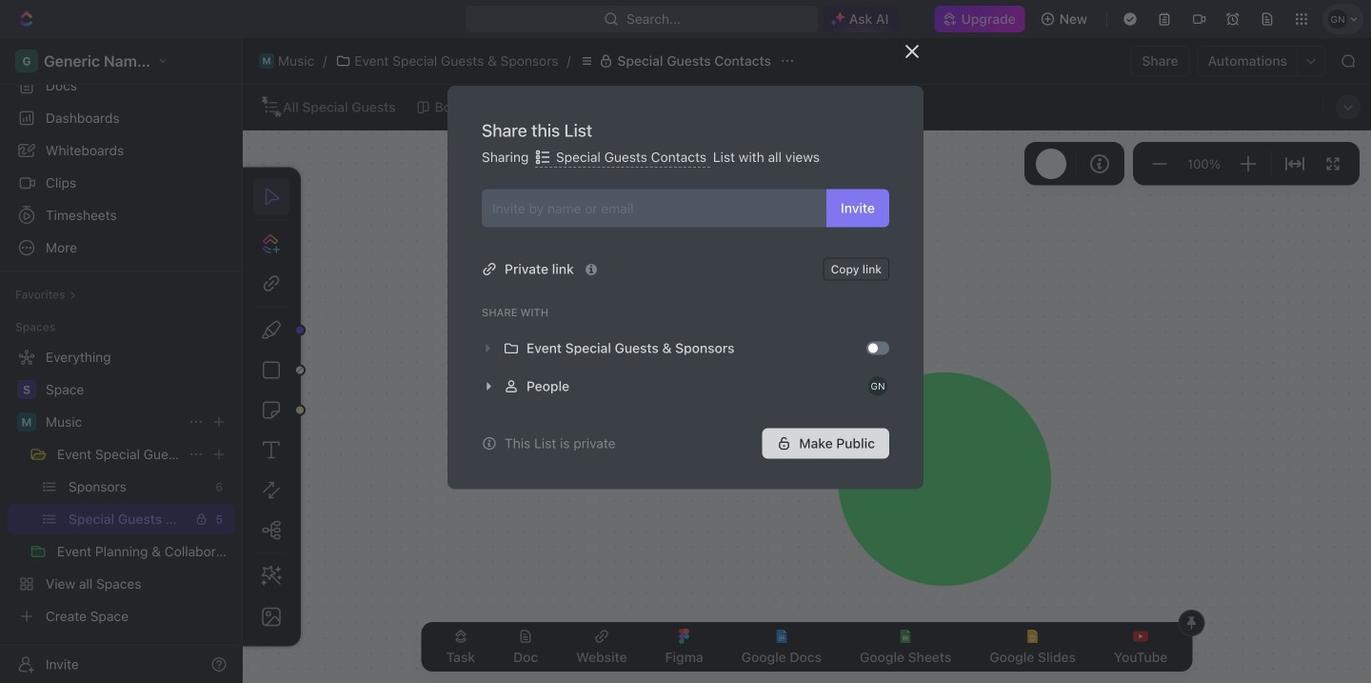 Task type: describe. For each thing, give the bounding box(es) containing it.
0 vertical spatial music, , element
[[259, 53, 274, 69]]

tree inside sidebar navigation
[[8, 342, 234, 632]]

music, , element inside sidebar navigation
[[17, 412, 36, 432]]



Task type: locate. For each thing, give the bounding box(es) containing it.
0 horizontal spatial music, , element
[[17, 412, 36, 432]]

Invite by name or email text field
[[493, 194, 819, 223]]

music, , element
[[259, 53, 274, 69], [17, 412, 36, 432]]

1 vertical spatial music, , element
[[17, 412, 36, 432]]

tree
[[8, 342, 234, 632]]

1 horizontal spatial music, , element
[[259, 53, 274, 69]]

sidebar navigation
[[0, 38, 243, 683]]



Task type: vqa. For each thing, say whether or not it's contained in the screenshot.
Music, , element in the "Sidebar" navigation
yes



